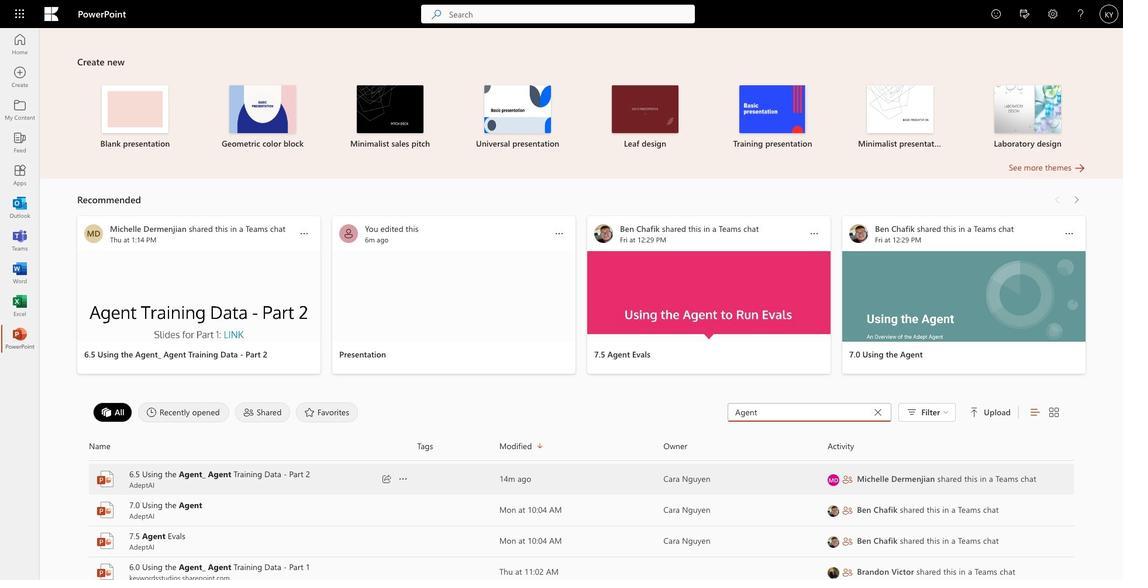 Task type: locate. For each thing, give the bounding box(es) containing it.
1 tab from the left
[[90, 403, 135, 423]]

opens profile card for bchafik@keywordsstudios.com image
[[828, 506, 839, 517]]

6.5 using the agent_ agent training data - part 2 image
[[77, 252, 321, 342]]

powerpoint image inside name 7.0 using the agent cell
[[96, 501, 115, 520]]

main content
[[40, 28, 1123, 581]]

None search field
[[421, 5, 695, 23]]

next image
[[1070, 191, 1082, 209]]

tags, column 2 of 5 column header
[[417, 438, 499, 456]]

2 powerpoint image from the top
[[96, 532, 115, 551]]

tab list
[[90, 400, 728, 426]]

7.5 agent evals image
[[587, 252, 831, 342]]

powerpoint image
[[96, 470, 115, 489]]

go to excel image
[[14, 301, 26, 312]]

name 7.0 using the agent cell
[[89, 500, 417, 521]]

name 6.5 using the agent_ agent training data - part 2 cell
[[89, 469, 417, 490]]

1 vertical spatial powerpoint image
[[96, 532, 115, 551]]

training presentation image
[[739, 85, 806, 133]]

minimalist sales pitch image
[[357, 85, 424, 133]]

powerpoint image inside name 6.0 using the agent_ agent training data - part 1 "cell"
[[96, 563, 115, 581]]

activity, column 5 of 5 column header
[[828, 438, 1074, 456]]

go to word image
[[14, 268, 26, 280]]

powerpoint image
[[96, 501, 115, 520], [96, 532, 115, 551], [96, 563, 115, 581]]

powerpoint image for name 6.0 using the agent_ agent training data - part 1 "cell"
[[96, 563, 115, 581]]

opens profile card for bvictor@keywordsstudios.com image
[[828, 568, 839, 579]]

navigation
[[0, 28, 40, 356]]

go to powerpoint image
[[14, 333, 26, 345]]

2 tab from the left
[[135, 403, 232, 423]]

minimalist presentation image
[[867, 85, 934, 133]]

list
[[77, 75, 1086, 161]]

leaf design element
[[588, 85, 702, 150]]

blank presentation element
[[78, 85, 192, 150]]

displaying 4 out of 16 files. status
[[728, 404, 1061, 422]]

1 powerpoint image from the top
[[96, 501, 115, 520]]

2 vertical spatial powerpoint image
[[96, 563, 115, 581]]

banner
[[0, 0, 1123, 30]]

leaf design image
[[612, 85, 679, 133]]

3 powerpoint image from the top
[[96, 563, 115, 581]]

presentation group
[[332, 216, 576, 374]]

favorites element
[[296, 403, 358, 423]]

tab
[[90, 403, 135, 423], [135, 403, 232, 423], [232, 403, 293, 423], [293, 403, 361, 423]]

6.5 using the agent_ agent training data - part 2 group
[[77, 216, 321, 374]]

powerpoint image inside name 7.5 agent evals cell
[[96, 532, 115, 551]]

laboratory design element
[[971, 85, 1085, 150]]

apps image
[[14, 170, 26, 181]]

row
[[89, 438, 1074, 462]]

application
[[0, 28, 1123, 581]]

Search my files text field
[[734, 407, 870, 419]]

0 vertical spatial powerpoint image
[[96, 501, 115, 520]]

universal presentation image
[[484, 85, 551, 133]]

minimalist presentation element
[[844, 85, 957, 150]]

go to your outlook image
[[14, 202, 26, 214]]

3 tab from the left
[[232, 403, 293, 423]]



Task type: describe. For each thing, give the bounding box(es) containing it.
geometric color block image
[[229, 85, 296, 133]]

universal presentation element
[[461, 85, 574, 150]]

laboratory design image
[[994, 85, 1061, 133]]

powerpoint image for name 7.0 using the agent cell
[[96, 501, 115, 520]]

name 7.5 agent evals cell
[[89, 531, 417, 552]]

Search box. Suggestions appear as you type. search field
[[449, 5, 695, 23]]

my content image
[[14, 104, 26, 116]]

training presentation element
[[716, 85, 829, 150]]

4 tab from the left
[[293, 403, 361, 423]]

powerpoint image for name 7.5 agent evals cell in the left bottom of the page
[[96, 532, 115, 551]]

shared element
[[235, 403, 290, 423]]

minimalist sales pitch element
[[333, 85, 447, 150]]

presentation image
[[332, 252, 576, 342]]

account manager for kate yudina image
[[1100, 5, 1118, 23]]

recently opened element
[[138, 403, 229, 423]]

go to teams image
[[14, 235, 26, 247]]

feed image
[[14, 137, 26, 149]]

7.0 using the agent group
[[842, 216, 1086, 374]]

geometric color block element
[[206, 85, 319, 150]]

opens profile card for bchafik@keywordsstudios.com image
[[828, 537, 839, 548]]

name 6.0 using the agent_ agent training data - part 1 cell
[[89, 562, 417, 581]]

organizational logo image
[[44, 7, 58, 21]]

all element
[[93, 403, 132, 423]]

create image
[[14, 71, 26, 83]]

7.5 agent evals group
[[587, 216, 831, 374]]

home image
[[14, 39, 26, 50]]



Task type: vqa. For each thing, say whether or not it's contained in the screenshot.
COLLABORATE IN REAL TIME image
no



